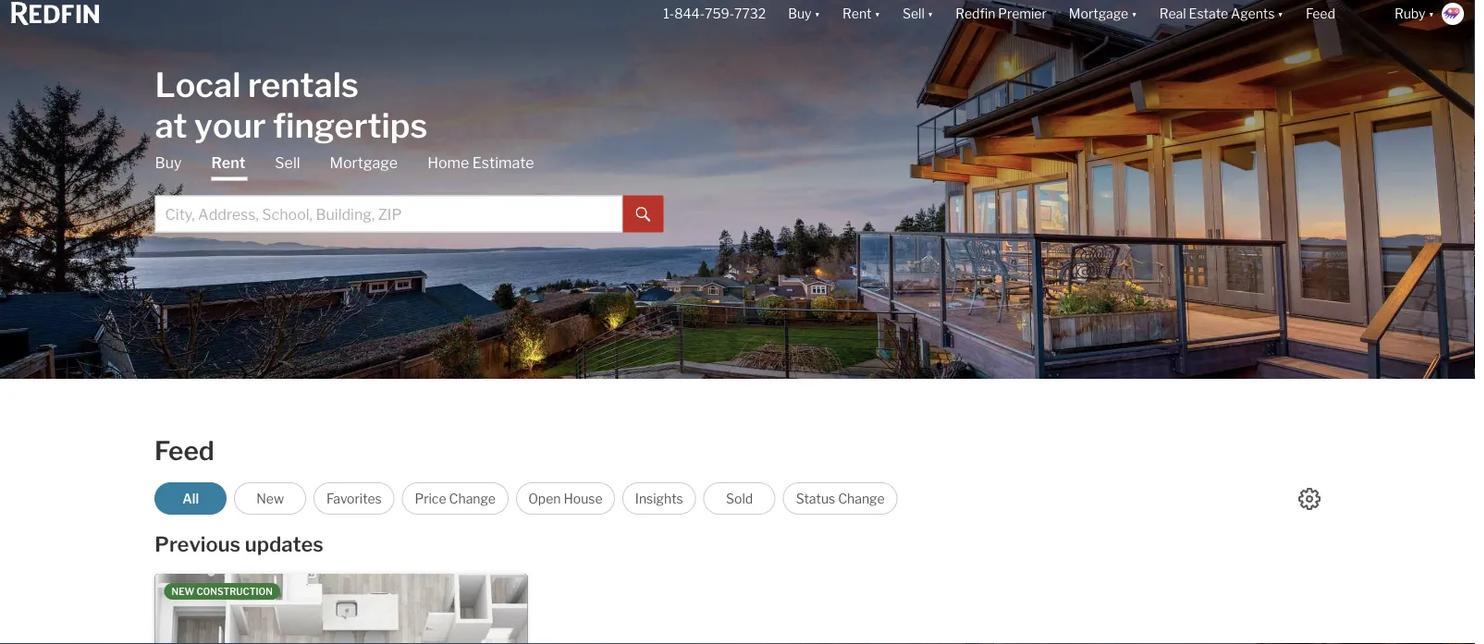 Task type: describe. For each thing, give the bounding box(es) containing it.
redfin
[[956, 6, 995, 22]]

real estate agents ▾
[[1160, 6, 1284, 22]]

previous
[[155, 533, 241, 558]]

home estimate
[[427, 154, 534, 172]]

mortgage ▾ button
[[1058, 0, 1148, 42]]

2 photo of 2450 wickersham ln #1921, austin, tx 78741 image from the left
[[528, 575, 901, 645]]

mortgage for mortgage
[[330, 154, 398, 172]]

rent for rent
[[211, 154, 245, 172]]

change for status change
[[838, 492, 885, 507]]

real
[[1160, 6, 1186, 22]]

Favorites radio
[[314, 483, 395, 516]]

844-
[[674, 6, 705, 22]]

tab list containing buy
[[155, 154, 664, 233]]

ruby
[[1395, 6, 1426, 22]]

buy for buy
[[155, 154, 182, 172]]

fingertips
[[273, 105, 428, 146]]

rent ▾ button
[[843, 0, 880, 42]]

sell ▾ button
[[892, 0, 945, 42]]

real estate agents ▾ button
[[1148, 0, 1295, 42]]

new construction
[[172, 587, 273, 598]]

feed button
[[1295, 0, 1384, 42]]

submit search image
[[636, 208, 651, 223]]

price change
[[415, 492, 496, 507]]

feed inside button
[[1306, 6, 1335, 22]]

Price Change radio
[[402, 483, 508, 516]]

1-844-759-7732
[[663, 6, 766, 22]]

user photo image
[[1442, 3, 1464, 25]]

▾ for ruby ▾
[[1429, 6, 1435, 22]]

previous updates
[[155, 533, 324, 558]]

status
[[796, 492, 835, 507]]

buy ▾ button
[[777, 0, 832, 42]]

mortgage ▾ button
[[1069, 0, 1137, 42]]

mortgage link
[[330, 154, 398, 174]]

Open House radio
[[516, 483, 615, 516]]

mortgage ▾
[[1069, 6, 1137, 22]]

redfin premier button
[[945, 0, 1058, 42]]

real estate agents ▾ link
[[1160, 0, 1284, 42]]

Sold radio
[[704, 483, 776, 516]]

sell for sell
[[275, 154, 300, 172]]

buy ▾ button
[[788, 0, 820, 42]]

ruby ▾
[[1395, 6, 1435, 22]]

▾ inside 'link'
[[1278, 6, 1284, 22]]

new
[[256, 492, 284, 507]]

▾ for mortgage ▾
[[1131, 6, 1137, 22]]

Insights radio
[[622, 483, 696, 516]]

agents
[[1231, 6, 1275, 22]]

New radio
[[234, 483, 306, 516]]

redfin premier
[[956, 6, 1047, 22]]

sell for sell ▾
[[903, 6, 925, 22]]



Task type: locate. For each thing, give the bounding box(es) containing it.
photo of 2450 wickersham ln #1921, austin, tx 78741 image
[[155, 575, 528, 645], [528, 575, 901, 645]]

option group containing all
[[155, 483, 898, 516]]

buy down at
[[155, 154, 182, 172]]

rent inside tab list
[[211, 154, 245, 172]]

sell right rent ▾
[[903, 6, 925, 22]]

sell ▾
[[903, 6, 933, 22]]

▾
[[814, 6, 820, 22], [874, 6, 880, 22], [927, 6, 933, 22], [1131, 6, 1137, 22], [1278, 6, 1284, 22], [1429, 6, 1435, 22]]

759-
[[705, 6, 734, 22]]

mortgage left the real at the top of the page
[[1069, 6, 1129, 22]]

favorites
[[326, 492, 382, 507]]

change
[[449, 492, 496, 507], [838, 492, 885, 507]]

5 ▾ from the left
[[1278, 6, 1284, 22]]

change inside radio
[[838, 492, 885, 507]]

1 horizontal spatial rent
[[843, 6, 872, 22]]

0 vertical spatial mortgage
[[1069, 6, 1129, 22]]

buy for buy ▾
[[788, 6, 812, 22]]

mortgage
[[1069, 6, 1129, 22], [330, 154, 398, 172]]

0 horizontal spatial rent
[[211, 154, 245, 172]]

▾ left the real at the top of the page
[[1131, 6, 1137, 22]]

0 vertical spatial feed
[[1306, 6, 1335, 22]]

1 vertical spatial sell
[[275, 154, 300, 172]]

0 vertical spatial rent
[[843, 6, 872, 22]]

mortgage down fingertips
[[330, 154, 398, 172]]

▾ left rent ▾
[[814, 6, 820, 22]]

3 ▾ from the left
[[927, 6, 933, 22]]

estimate
[[472, 154, 534, 172]]

1 horizontal spatial sell
[[903, 6, 925, 22]]

2 change from the left
[[838, 492, 885, 507]]

buy
[[788, 6, 812, 22], [155, 154, 182, 172]]

status change
[[796, 492, 885, 507]]

4 ▾ from the left
[[1131, 6, 1137, 22]]

change for price change
[[449, 492, 496, 507]]

1 horizontal spatial buy
[[788, 6, 812, 22]]

6 ▾ from the left
[[1429, 6, 1435, 22]]

new
[[172, 587, 195, 598]]

0 horizontal spatial mortgage
[[330, 154, 398, 172]]

local rentals at your fingertips
[[155, 65, 428, 146]]

1 change from the left
[[449, 492, 496, 507]]

7732
[[734, 6, 766, 22]]

1 horizontal spatial mortgage
[[1069, 6, 1129, 22]]

rent inside dropdown button
[[843, 6, 872, 22]]

feed
[[1306, 6, 1335, 22], [155, 436, 214, 468]]

▾ for buy ▾
[[814, 6, 820, 22]]

rent ▾
[[843, 6, 880, 22]]

2 ▾ from the left
[[874, 6, 880, 22]]

sell link
[[275, 154, 300, 174]]

change inside "radio"
[[449, 492, 496, 507]]

all
[[182, 492, 199, 507]]

local
[[155, 65, 241, 105]]

rentals
[[248, 65, 359, 105]]

▾ for rent ▾
[[874, 6, 880, 22]]

1 vertical spatial feed
[[155, 436, 214, 468]]

1 vertical spatial buy
[[155, 154, 182, 172]]

1-844-759-7732 link
[[663, 6, 766, 22]]

All radio
[[155, 483, 227, 516]]

rent right buy ▾
[[843, 6, 872, 22]]

your
[[194, 105, 266, 146]]

0 horizontal spatial change
[[449, 492, 496, 507]]

1-
[[663, 6, 674, 22]]

rent ▾ button
[[832, 0, 892, 42]]

home
[[427, 154, 469, 172]]

1 photo of 2450 wickersham ln #1921, austin, tx 78741 image from the left
[[155, 575, 528, 645]]

change right status
[[838, 492, 885, 507]]

at
[[155, 105, 187, 146]]

0 horizontal spatial buy
[[155, 154, 182, 172]]

construction
[[196, 587, 273, 598]]

price
[[415, 492, 446, 507]]

mortgage for mortgage ▾
[[1069, 6, 1129, 22]]

1 vertical spatial mortgage
[[330, 154, 398, 172]]

buy inside buy ▾ dropdown button
[[788, 6, 812, 22]]

1 ▾ from the left
[[814, 6, 820, 22]]

0 vertical spatial sell
[[903, 6, 925, 22]]

house
[[564, 492, 603, 507]]

open house
[[528, 492, 603, 507]]

1 horizontal spatial change
[[838, 492, 885, 507]]

tab list
[[155, 154, 664, 233]]

updates
[[245, 533, 324, 558]]

home estimate link
[[427, 154, 534, 174]]

1 vertical spatial rent
[[211, 154, 245, 172]]

estate
[[1189, 6, 1228, 22]]

premier
[[998, 6, 1047, 22]]

buy ▾
[[788, 6, 820, 22]]

0 horizontal spatial sell
[[275, 154, 300, 172]]

change right price
[[449, 492, 496, 507]]

sold
[[726, 492, 753, 507]]

buy link
[[155, 154, 182, 174]]

sell
[[903, 6, 925, 22], [275, 154, 300, 172]]

buy right 7732
[[788, 6, 812, 22]]

rent down the "your"
[[211, 154, 245, 172]]

open
[[528, 492, 561, 507]]

sell down local rentals at your fingertips
[[275, 154, 300, 172]]

feed up all
[[155, 436, 214, 468]]

mortgage inside tab list
[[330, 154, 398, 172]]

▾ left redfin
[[927, 6, 933, 22]]

▾ left sell ▾
[[874, 6, 880, 22]]

insights
[[635, 492, 683, 507]]

rent
[[843, 6, 872, 22], [211, 154, 245, 172]]

buy inside tab list
[[155, 154, 182, 172]]

sell ▾ button
[[903, 0, 933, 42]]

▾ right agents
[[1278, 6, 1284, 22]]

▾ right ruby on the right
[[1429, 6, 1435, 22]]

0 vertical spatial buy
[[788, 6, 812, 22]]

rent link
[[211, 154, 245, 181]]

▾ for sell ▾
[[927, 6, 933, 22]]

option group
[[155, 483, 898, 516]]

feed right agents
[[1306, 6, 1335, 22]]

rent for rent ▾
[[843, 6, 872, 22]]

mortgage inside dropdown button
[[1069, 6, 1129, 22]]

Status Change radio
[[783, 483, 898, 516]]

0 horizontal spatial feed
[[155, 436, 214, 468]]

sell inside dropdown button
[[903, 6, 925, 22]]

1 horizontal spatial feed
[[1306, 6, 1335, 22]]

City, Address, School, Building, ZIP search field
[[155, 196, 623, 233]]



Task type: vqa. For each thing, say whether or not it's contained in the screenshot.
6th ▾ from right
yes



